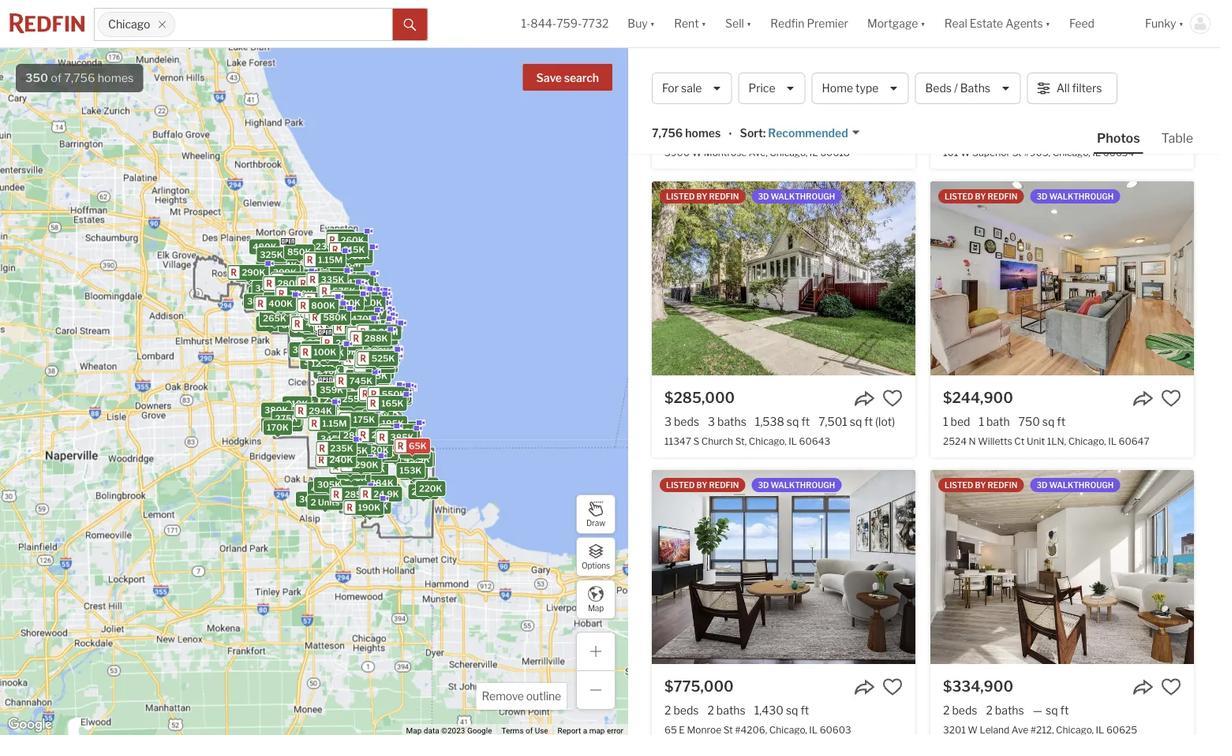 Task type: describe. For each thing, give the bounding box(es) containing it.
sq for 750
[[1043, 415, 1055, 429]]

3 baths
[[708, 415, 747, 429]]

redfin for $334,900
[[988, 481, 1018, 490]]

0 vertical spatial 549k
[[306, 278, 330, 288]]

remove
[[482, 690, 524, 704]]

0 vertical spatial 575k
[[333, 286, 356, 297]]

chicago, down 2,000 sq ft
[[770, 147, 808, 158]]

rent
[[674, 17, 699, 30]]

680k
[[343, 319, 367, 330]]

2.50m
[[319, 295, 346, 305]]

1,538 sq ft
[[755, 415, 810, 429]]

sort
[[740, 127, 763, 140]]

favorite button image for $775,000
[[883, 677, 903, 698]]

favorite button checkbox for $775,000
[[883, 677, 903, 698]]

0 horizontal spatial 170k
[[267, 423, 289, 433]]

2524 n willetts ct unit 1ln, chicago, il 60647
[[944, 436, 1150, 447]]

ft for 750 sq ft
[[1057, 415, 1066, 429]]

remove outline button
[[476, 684, 567, 711]]

489k
[[369, 341, 392, 351]]

beds for $775,000
[[674, 704, 699, 718]]

315k
[[355, 343, 377, 353]]

1-844-759-7732 link
[[521, 17, 609, 30]]

710k
[[319, 307, 341, 318]]

by for $285,000
[[697, 192, 708, 201]]

il left 60654
[[1093, 147, 1101, 158]]

0 horizontal spatial 545k
[[309, 256, 332, 266]]

285k down '699k'
[[381, 423, 404, 434]]

walkthrough for $244,900
[[1050, 192, 1114, 201]]

0 vertical spatial 750k
[[359, 298, 383, 308]]

draw
[[587, 519, 606, 528]]

30k
[[299, 495, 317, 505]]

1 horizontal spatial 239k
[[344, 432, 367, 442]]

st,
[[736, 436, 747, 447]]

1 1.20m from the left
[[335, 254, 361, 264]]

market insights link
[[1023, 51, 1117, 86]]

7732
[[582, 17, 609, 30]]

440k
[[339, 294, 364, 304]]

1.30m
[[341, 320, 367, 330]]

0 horizontal spatial 139k
[[259, 319, 281, 329]]

recommended
[[768, 127, 848, 140]]

table button
[[1159, 129, 1197, 152]]

0 vertical spatial 230k
[[343, 294, 367, 305]]

285k down the 69.2k at the bottom left of page
[[345, 490, 368, 500]]

455k
[[359, 330, 382, 340]]

s
[[694, 436, 700, 447]]

0 horizontal spatial 630k
[[344, 462, 368, 472]]

1 vertical spatial 525k
[[351, 294, 375, 304]]

240k down 74.9k
[[337, 447, 361, 457]]

save
[[537, 71, 562, 85]]

4,138 sq ft (lot)
[[822, 126, 899, 140]]

redfin for $775,000
[[709, 481, 739, 490]]

289k
[[321, 263, 344, 273]]

draw button
[[576, 495, 616, 535]]

3d for $775,000
[[758, 481, 769, 490]]

199k
[[343, 398, 365, 408]]

495k
[[365, 325, 389, 335]]

0 vertical spatial homes
[[98, 71, 134, 85]]

3d for $244,900
[[1037, 192, 1048, 201]]

1 horizontal spatial 150k
[[365, 415, 387, 425]]

1 vertical spatial 600k
[[361, 329, 386, 339]]

$475,000
[[944, 100, 1014, 118]]

recommended button
[[766, 126, 861, 141]]

insights
[[1069, 69, 1117, 84]]

1 vertical spatial 380k
[[293, 345, 317, 355]]

0 vertical spatial 380k
[[313, 326, 337, 336]]

0 vertical spatial 1.15m
[[318, 255, 343, 265]]

1 vertical spatial 700k
[[371, 390, 395, 400]]

1,430
[[755, 704, 784, 718]]

759-
[[557, 17, 582, 30]]

60643
[[800, 436, 831, 447]]

0 vertical spatial 7,756
[[64, 71, 95, 85]]

1 vertical spatial 420k
[[309, 358, 333, 368]]

4,138
[[822, 126, 851, 140]]

listed by redfin for $244,900
[[945, 192, 1018, 201]]

425k
[[362, 356, 385, 366]]

0 vertical spatial 375k
[[359, 343, 382, 353]]

ft for 1,538 sq ft
[[802, 415, 810, 429]]

1 vertical spatial 110k
[[366, 373, 387, 383]]

153k
[[400, 466, 422, 476]]

1 vertical spatial 549k
[[307, 292, 331, 302]]

1 for 1 bath
[[979, 415, 985, 429]]

redfin premier button
[[761, 0, 858, 47]]

202k
[[366, 347, 390, 357]]

il left 60647 on the bottom of the page
[[1109, 436, 1117, 447]]

n
[[969, 436, 976, 447]]

3 for 3 beds
[[665, 415, 672, 429]]

1 vertical spatial 280k
[[278, 279, 301, 289]]

1 vertical spatial 375k
[[344, 473, 367, 484]]

1 horizontal spatial 359k
[[363, 313, 387, 324]]

ft for 4,138 sq ft (lot)
[[868, 126, 876, 140]]

0 horizontal spatial 480k
[[253, 242, 277, 252]]

all
[[1057, 82, 1070, 95]]

175k up 199k
[[348, 377, 369, 388]]

424k
[[371, 333, 395, 343]]

287k
[[372, 355, 395, 366]]

price button
[[739, 73, 806, 104]]

2 vertical spatial 310k
[[350, 446, 373, 457]]

all filters
[[1057, 82, 1103, 95]]

0 vertical spatial 150k
[[321, 341, 344, 352]]

0 vertical spatial 239k
[[316, 242, 339, 252]]

585k
[[311, 295, 335, 305]]

240k down 770k
[[317, 367, 341, 377]]

285k down 199k
[[343, 420, 367, 430]]

▾ for funky ▾
[[1179, 17, 1184, 30]]

beds for $334,900
[[953, 704, 978, 718]]

2 vertical spatial 525k
[[372, 354, 395, 364]]

1.84m
[[335, 331, 361, 341]]

3.20m
[[345, 297, 373, 307]]

320k
[[366, 445, 389, 456]]

church
[[702, 436, 734, 447]]

1 vertical spatial 140k
[[349, 454, 371, 465]]

il left 60643
[[789, 436, 797, 447]]

favorite button checkbox for $524,900
[[883, 99, 903, 120]]

2.05m
[[340, 307, 368, 317]]

1 vertical spatial 480k
[[337, 298, 361, 308]]

385k
[[390, 433, 414, 443]]

190k down 24.9k
[[358, 503, 381, 513]]

745k
[[349, 376, 373, 386]]

49.9k
[[404, 455, 430, 465]]

2 vertical spatial 110k
[[352, 470, 373, 481]]

1 horizontal spatial 129k
[[347, 250, 369, 261]]

— for — sq ft
[[1033, 704, 1043, 718]]

175k down 49.9k
[[403, 468, 425, 478]]

for
[[662, 82, 679, 95]]

0 vertical spatial 195k
[[238, 270, 261, 280]]

1.10m
[[338, 285, 363, 296]]

379k
[[283, 289, 307, 300]]

— sq ft
[[1033, 704, 1069, 718]]

baths for $524,900
[[718, 126, 747, 140]]

#905,
[[1024, 147, 1051, 158]]

▾ for buy ▾
[[650, 17, 655, 30]]

1 vertical spatial 345k
[[320, 434, 344, 445]]

w for superior
[[961, 147, 971, 158]]

7,501 sq ft (lot)
[[819, 415, 895, 429]]

ft for 1,430 sq ft
[[801, 704, 809, 718]]

real
[[945, 17, 968, 30]]

635k
[[341, 328, 365, 338]]

unit
[[1027, 436, 1045, 447]]

baths for $285,000
[[718, 415, 747, 429]]

real estate agents ▾ button
[[935, 0, 1060, 47]]

1 horizontal spatial 220k
[[305, 344, 328, 354]]

1 vertical spatial 195k
[[382, 419, 404, 429]]

180k
[[385, 451, 407, 461]]

0 vertical spatial 1.50m
[[343, 295, 369, 306]]

2 baths for $334,900
[[987, 704, 1025, 718]]

beds for $285,000
[[674, 415, 700, 429]]

beds / baths
[[926, 82, 991, 95]]

0 horizontal spatial 700k
[[328, 282, 352, 293]]

favorite button checkbox for $285,000
[[883, 388, 903, 409]]

285k down 135k
[[365, 389, 389, 399]]

listed for $775,000
[[666, 481, 695, 490]]

530k
[[267, 295, 291, 305]]

baths for $775,000
[[717, 704, 746, 718]]

299k down the 3 units
[[333, 348, 357, 358]]

chicago, down 1,538
[[749, 436, 787, 447]]

730k
[[290, 289, 313, 299]]

photo of 3900 w montrose ave, chicago, il 60618 image
[[652, 0, 916, 87]]

redfin
[[771, 17, 805, 30]]

396k
[[268, 409, 291, 419]]

0 vertical spatial 630k
[[370, 332, 395, 343]]

by for $775,000
[[697, 481, 708, 490]]

remove outline
[[482, 690, 561, 704]]

365k up 435k
[[346, 251, 370, 261]]

304k
[[252, 296, 276, 306]]

299k down 4.00m
[[323, 273, 346, 283]]

0 vertical spatial 345k
[[291, 400, 315, 410]]

1 horizontal spatial 170k
[[366, 430, 388, 440]]

240k up '419k'
[[259, 255, 283, 265]]

3d for $285,000
[[758, 192, 769, 201]]

(lot) for $524,900
[[879, 126, 899, 140]]

sale
[[681, 82, 702, 95]]

469k
[[259, 288, 283, 298]]

1ln,
[[1047, 436, 1067, 447]]

0 horizontal spatial 359k
[[320, 385, 344, 396]]

0 vertical spatial 339k
[[342, 293, 366, 303]]

299k down '975k'
[[303, 357, 327, 368]]

0 vertical spatial 475k
[[347, 278, 371, 288]]

135k
[[366, 371, 388, 381]]

redfin for $285,000
[[709, 192, 739, 201]]

rent ▾
[[674, 17, 707, 30]]

beds for $524,900
[[674, 126, 700, 140]]

60618
[[820, 147, 850, 158]]

estate
[[970, 17, 1004, 30]]

▾ for sell ▾
[[747, 17, 752, 30]]

redfin for $244,900
[[988, 192, 1018, 201]]

1.00m
[[369, 395, 396, 405]]

market insights
[[1023, 69, 1117, 84]]

homes inside 7,756 homes •
[[686, 127, 721, 140]]

superior
[[973, 147, 1011, 158]]

0 vertical spatial 139k
[[342, 236, 364, 246]]

7,501
[[819, 415, 848, 429]]

0 vertical spatial 280k
[[346, 253, 370, 263]]

890k
[[334, 300, 359, 310]]

walkthrough for $775,000
[[771, 481, 836, 490]]

389k
[[373, 487, 397, 497]]

il left price
[[727, 64, 743, 85]]



Task type: vqa. For each thing, say whether or not it's contained in the screenshot.
Chicago, IL Homes for Sale
yes



Task type: locate. For each thing, give the bounding box(es) containing it.
sq for 2,000
[[790, 126, 802, 140]]

700k down 1.06m
[[328, 282, 352, 293]]

595k
[[367, 367, 391, 377]]

sq for 1,538
[[787, 415, 799, 429]]

2 horizontal spatial 195k
[[382, 419, 404, 429]]

il down recommended button
[[810, 147, 818, 158]]

by down montrose
[[697, 192, 708, 201]]

google image
[[4, 715, 56, 736]]

1 vertical spatial 230k
[[324, 396, 347, 406]]

999k
[[290, 270, 314, 281]]

▾ right rent
[[702, 17, 707, 30]]

7,756 inside 7,756 homes •
[[652, 127, 683, 140]]

feed button
[[1060, 0, 1136, 47]]

1 vertical spatial 239k
[[344, 432, 367, 442]]

0 horizontal spatial 280k
[[278, 279, 301, 289]]

140k down 614k
[[284, 272, 307, 282]]

price
[[749, 82, 776, 95]]

549k up 710k
[[307, 292, 331, 302]]

photo of 101 w superior st #905, chicago, il 60654 image
[[931, 0, 1195, 87]]

0 vertical spatial 700k
[[328, 282, 352, 293]]

▾ right funky
[[1179, 17, 1184, 30]]

270k
[[361, 332, 384, 342]]

redfin down montrose
[[709, 192, 739, 201]]

77.7k
[[336, 397, 361, 408]]

175k down 153k
[[414, 481, 436, 491]]

780k
[[376, 423, 400, 433]]

3d walkthrough for $334,900
[[1037, 481, 1114, 490]]

▾ inside 'dropdown button'
[[1046, 17, 1051, 30]]

by for $334,900
[[976, 481, 987, 490]]

175k down '699k'
[[369, 426, 391, 436]]

1 vertical spatial 200k
[[359, 318, 383, 328]]

240k up the 69.2k at the bottom left of page
[[329, 455, 353, 465]]

$524,900
[[665, 100, 735, 118]]

baths up st,
[[718, 415, 747, 429]]

1 vertical spatial 1.50m
[[360, 330, 386, 340]]

359k up 77.7k
[[320, 385, 344, 396]]

1 vertical spatial 575k
[[347, 347, 370, 358]]

market
[[1023, 69, 1067, 84]]

1 vertical spatial 359k
[[320, 385, 344, 396]]

1 vertical spatial 150k
[[365, 415, 387, 425]]

w right 101
[[961, 147, 971, 158]]

baths
[[961, 82, 991, 95]]

mortgage
[[868, 17, 919, 30]]

favorite button checkbox for $334,900
[[1161, 677, 1182, 698]]

580k down 849k
[[323, 313, 347, 323]]

1 2 baths from the left
[[708, 704, 746, 718]]

chicago, right #905,
[[1053, 147, 1091, 158]]

— for —
[[347, 266, 355, 277]]

1 ▾ from the left
[[650, 17, 655, 30]]

345k down the 259k
[[320, 434, 344, 445]]

7,756 up 3900
[[652, 127, 683, 140]]

2 w from the left
[[961, 147, 971, 158]]

1 horizontal spatial 185k
[[359, 506, 381, 516]]

500k
[[352, 286, 376, 296], [293, 325, 317, 335], [355, 331, 379, 341], [353, 375, 378, 386], [372, 417, 396, 428]]

sell ▾ button
[[716, 0, 761, 47]]

0 horizontal spatial 220k
[[270, 310, 293, 321]]

1 vertical spatial 129k
[[311, 359, 333, 369]]

175k up 307k
[[396, 424, 418, 435]]

630k
[[370, 332, 395, 343], [344, 462, 368, 472]]

2 beds
[[665, 704, 699, 718], [944, 704, 978, 718]]

map region
[[0, 36, 829, 736]]

1 vertical spatial 7,756
[[652, 127, 683, 140]]

1 2 beds from the left
[[665, 704, 699, 718]]

(lot) right 7,501
[[876, 415, 895, 429]]

1 vertical spatial 1.15m
[[322, 419, 347, 429]]

220k
[[270, 310, 293, 321], [305, 344, 328, 354], [419, 484, 443, 494]]

0 vertical spatial 245k
[[324, 305, 348, 315]]

feed
[[1070, 17, 1095, 30]]

1 horizontal spatial —
[[1033, 704, 1043, 718]]

5 beds
[[665, 126, 700, 140]]

2.45m
[[369, 327, 396, 337]]

1 vertical spatial 750k
[[329, 311, 353, 321]]

2 beds down the $775,000
[[665, 704, 699, 718]]

139k
[[342, 236, 364, 246], [259, 319, 281, 329]]

▾ right sell
[[747, 17, 752, 30]]

2 1.20m from the left
[[334, 254, 360, 264]]

190k up 305k
[[340, 467, 363, 477]]

1 w from the left
[[692, 147, 702, 158]]

— inside map region
[[347, 266, 355, 277]]

3d walkthrough for $285,000
[[758, 192, 836, 201]]

2 baths for $775,000
[[708, 704, 746, 718]]

photos
[[1097, 130, 1141, 146]]

285k
[[357, 354, 380, 364], [325, 386, 348, 396], [365, 389, 389, 399], [343, 420, 367, 430], [381, 423, 404, 434], [343, 431, 367, 441], [357, 453, 380, 463], [345, 490, 368, 500]]

beds down the $775,000
[[674, 704, 699, 718]]

0 horizontal spatial 185k
[[264, 420, 287, 431]]

▾ for rent ▾
[[702, 17, 707, 30]]

3.12m
[[350, 301, 376, 312]]

0 vertical spatial favorite button checkbox
[[883, 99, 903, 120]]

sq for 7,501
[[850, 415, 862, 429]]

0 horizontal spatial 750k
[[329, 311, 353, 321]]

listed for $244,900
[[945, 192, 974, 201]]

170k down the "835k"
[[366, 430, 388, 440]]

by down s
[[697, 481, 708, 490]]

415k
[[318, 295, 340, 306], [318, 306, 340, 316], [366, 336, 388, 347], [355, 344, 377, 355], [367, 396, 389, 407]]

2 baths down the $334,900 on the bottom of the page
[[987, 704, 1025, 718]]

0 horizontal spatial 120k
[[324, 342, 347, 352]]

0 horizontal spatial 2 beds
[[665, 704, 699, 718]]

0 vertical spatial 295k
[[364, 326, 387, 336]]

0 vertical spatial 310k
[[281, 303, 303, 313]]

favorite button image for $524,900
[[883, 99, 903, 120]]

1.15m up 1.06m
[[318, 255, 343, 265]]

0 horizontal spatial 345k
[[291, 400, 315, 410]]

700k down 135k
[[371, 390, 395, 400]]

310k down the "379k"
[[281, 303, 303, 313]]

285k down 799k at the left of the page
[[357, 354, 380, 364]]

280k up 435k
[[346, 253, 370, 263]]

sq for 1,430
[[786, 704, 799, 718]]

listed down 2524
[[945, 481, 974, 490]]

285k up 77.7k
[[325, 386, 348, 396]]

ft for 7,501 sq ft (lot)
[[865, 415, 873, 429]]

285k down 370k
[[343, 431, 367, 441]]

185k
[[264, 420, 287, 431], [359, 506, 381, 516]]

1 horizontal spatial favorite button image
[[1161, 677, 1182, 698]]

240k down 153k
[[412, 487, 436, 498]]

chicago, right 1ln,
[[1069, 436, 1107, 447]]

redfin down willetts
[[988, 481, 1018, 490]]

265k
[[279, 312, 302, 322], [263, 313, 287, 324], [320, 343, 344, 354]]

1 horizontal spatial homes
[[686, 127, 721, 140]]

photo of 11347 s church st, chicago, il 60643 image
[[652, 182, 916, 376]]

favorite button image for $285,000
[[883, 388, 903, 409]]

0 vertical spatial 600k
[[302, 279, 326, 289]]

beds down the $334,900 on the bottom of the page
[[953, 704, 978, 718]]

sort :
[[740, 127, 766, 140]]

1 horizontal spatial 1
[[979, 415, 985, 429]]

sq for —
[[1046, 704, 1058, 718]]

230k
[[343, 294, 367, 305], [324, 396, 347, 406]]

0 horizontal spatial 1
[[944, 415, 949, 429]]

380k down 599k
[[313, 326, 337, 336]]

195k down 74.9k
[[334, 441, 357, 451]]

0 vertical spatial 140k
[[284, 272, 307, 282]]

110k up 565k
[[352, 280, 373, 290]]

1 horizontal spatial 7,756
[[652, 127, 683, 140]]

700k
[[328, 282, 352, 293], [371, 390, 395, 400]]

1 vertical spatial 340k
[[348, 323, 372, 333]]

listed for $285,000
[[666, 192, 695, 201]]

listed for $334,900
[[945, 481, 974, 490]]

0 horizontal spatial 580k
[[282, 320, 306, 330]]

310k up '468k'
[[286, 399, 308, 409]]

by down 'superior'
[[976, 192, 987, 201]]

walkthrough down 60654
[[1050, 192, 1114, 201]]

photo of 3201 w leland ave #212, chicago, il 60625 image
[[931, 471, 1195, 665]]

None search field
[[176, 9, 393, 40]]

ft for — sq ft
[[1061, 704, 1069, 718]]

599k
[[315, 310, 339, 320]]

w down 7,756 homes •
[[692, 147, 702, 158]]

100k
[[314, 348, 337, 358]]

listed by redfin down n
[[945, 481, 1018, 490]]

w for montrose
[[692, 147, 702, 158]]

220k down 153k
[[419, 484, 443, 494]]

3900
[[665, 147, 690, 158]]

3d walkthrough down the ave,
[[758, 192, 836, 201]]

380k down '975k'
[[293, 345, 317, 355]]

2524
[[944, 436, 967, 447]]

homes down 'chicago'
[[98, 71, 134, 85]]

19.9k
[[353, 327, 377, 337]]

remove chicago image
[[157, 20, 167, 29]]

3d walkthrough for $775,000
[[758, 481, 836, 490]]

1 horizontal spatial 545k
[[347, 333, 371, 343]]

139k up the 95k
[[342, 236, 364, 246]]

2 1 from the left
[[979, 415, 985, 429]]

mortgage ▾ button
[[858, 0, 935, 47]]

0 vertical spatial 480k
[[253, 242, 277, 252]]

1 horizontal spatial 580k
[[323, 313, 347, 323]]

435k
[[342, 275, 366, 286]]

1 horizontal spatial 195k
[[334, 441, 357, 451]]

listed by redfin down montrose
[[666, 192, 739, 201]]

0 vertical spatial 359k
[[363, 313, 387, 324]]

285k up the 69.2k at the bottom left of page
[[357, 453, 380, 463]]

0 vertical spatial 525k
[[311, 279, 335, 289]]

3d down 2524 n willetts ct unit 1ln, chicago, il 60647 at the bottom
[[1037, 481, 1048, 490]]

3 down '1.30m'
[[340, 334, 346, 344]]

listed by redfin for $334,900
[[945, 481, 1018, 490]]

w
[[692, 147, 702, 158], [961, 147, 971, 158]]

2 ▾ from the left
[[702, 17, 707, 30]]

2 beds for $334,900
[[944, 704, 978, 718]]

280k down 156k
[[278, 279, 301, 289]]

redfin
[[709, 192, 739, 201], [988, 192, 1018, 201], [709, 481, 739, 490], [988, 481, 1018, 490]]

ft for 2,000 sq ft
[[805, 126, 813, 140]]

ct
[[1015, 436, 1025, 447]]

799k
[[355, 343, 378, 353]]

350
[[25, 71, 48, 85]]

favorite button checkbox
[[883, 99, 903, 120], [1161, 677, 1182, 698]]

3 for 3 units
[[340, 334, 346, 344]]

1-844-759-7732
[[521, 17, 609, 30]]

359k up 495k
[[363, 313, 387, 324]]

favorite button checkbox
[[883, 388, 903, 409], [1161, 388, 1182, 409], [883, 677, 903, 698]]

575k down the 3 units
[[347, 347, 370, 358]]

1 295k from the top
[[364, 326, 387, 336]]

310k down 74.9k
[[350, 446, 373, 457]]

1 bath
[[979, 415, 1010, 429]]

favorite button image
[[883, 99, 903, 120], [1161, 677, 1182, 698]]

photos button
[[1094, 129, 1159, 154]]

favorite button checkbox for $244,900
[[1161, 388, 1182, 409]]

465k
[[338, 326, 362, 336]]

360k
[[247, 297, 271, 307], [370, 332, 394, 342], [348, 417, 372, 427], [360, 492, 384, 502]]

$775,000
[[665, 678, 734, 696]]

beds
[[674, 126, 700, 140], [674, 415, 700, 429], [674, 704, 699, 718], [953, 704, 978, 718]]

129k down 100k
[[311, 359, 333, 369]]

0 horizontal spatial 3
[[340, 334, 346, 344]]

chicago, up $524,900
[[652, 64, 723, 85]]

185k down 24.9k
[[359, 506, 381, 516]]

walkthrough for $285,000
[[771, 192, 836, 201]]

listed down 11347
[[666, 481, 695, 490]]

1 horizontal spatial favorite button checkbox
[[1161, 677, 1182, 698]]

420k down '975k'
[[309, 358, 333, 368]]

redfin down 'superior'
[[988, 192, 1018, 201]]

1 horizontal spatial 280k
[[346, 253, 370, 263]]

0 vertical spatial 110k
[[352, 280, 373, 290]]

272k
[[366, 360, 389, 370]]

1 vertical spatial 475k
[[325, 290, 348, 300]]

1 vertical spatial 120k
[[363, 464, 385, 475]]

1 left bath
[[979, 415, 985, 429]]

239k down 370k
[[344, 432, 367, 442]]

3d for $334,900
[[1037, 481, 1048, 490]]

190k down "389k"
[[363, 499, 385, 509]]

listed by redfin for $775,000
[[666, 481, 739, 490]]

0 horizontal spatial favorite button image
[[883, 99, 903, 120]]

by for $244,900
[[976, 192, 987, 201]]

options button
[[576, 538, 616, 577]]

ave,
[[749, 147, 768, 158]]

419k
[[263, 272, 286, 282]]

bed
[[951, 415, 971, 429]]

buy ▾ button
[[619, 0, 665, 47]]

0 vertical spatial 220k
[[270, 310, 293, 321]]

749k
[[335, 297, 359, 308]]

1 vertical spatial 310k
[[286, 399, 308, 409]]

1 vertical spatial 545k
[[347, 333, 371, 343]]

580k down 675k
[[282, 320, 306, 330]]

1 horizontal spatial 600k
[[361, 329, 386, 339]]

baths right 4
[[718, 126, 747, 140]]

549k up 585k
[[306, 278, 330, 288]]

2 2 beds from the left
[[944, 704, 978, 718]]

2 beds for $775,000
[[665, 704, 699, 718]]

favorite button image for $334,900
[[1161, 677, 1182, 698]]

0 vertical spatial 545k
[[309, 256, 332, 266]]

2 295k from the top
[[364, 343, 387, 354]]

baths for $334,900
[[996, 704, 1025, 718]]

3.50m
[[360, 323, 387, 333]]

premier
[[807, 17, 849, 30]]

:
[[763, 127, 766, 140]]

0 vertical spatial 185k
[[264, 420, 287, 431]]

370k
[[351, 411, 374, 421]]

0 horizontal spatial w
[[692, 147, 702, 158]]

▾ right buy at top right
[[650, 17, 655, 30]]

1 horizontal spatial 2 beds
[[944, 704, 978, 718]]

chicago,
[[652, 64, 723, 85], [770, 147, 808, 158], [1053, 147, 1091, 158], [749, 436, 787, 447], [1069, 436, 1107, 447]]

575k up 749k
[[333, 286, 356, 297]]

195k up 520k
[[238, 270, 261, 280]]

1 vertical spatial —
[[1033, 704, 1043, 718]]

750k
[[359, 298, 383, 308], [329, 311, 353, 321]]

save search
[[537, 71, 599, 85]]

favorite button image for $244,900
[[1161, 388, 1182, 409]]

listed down 101
[[945, 192, 974, 201]]

2 beds down the $334,900 on the bottom of the page
[[944, 704, 978, 718]]

map button
[[576, 580, 616, 620]]

▾
[[650, 17, 655, 30], [702, 17, 707, 30], [747, 17, 752, 30], [921, 17, 926, 30], [1046, 17, 1051, 30], [1179, 17, 1184, 30]]

3 for 3 baths
[[708, 415, 715, 429]]

2 vertical spatial 220k
[[419, 484, 443, 494]]

120k up 284k
[[363, 464, 385, 475]]

photo of 65 e monroe st #4206, chicago, il 60603 image
[[652, 471, 916, 665]]

$334,900
[[944, 678, 1014, 696]]

walkthrough down 60643
[[771, 481, 836, 490]]

229k
[[276, 301, 299, 311]]

photo of 2524 n willetts ct unit 1ln, chicago, il 60647 image
[[931, 182, 1195, 376]]

0 horizontal spatial 245k
[[324, 305, 348, 315]]

6 ▾ from the left
[[1179, 17, 1184, 30]]

3d down the ave,
[[758, 192, 769, 201]]

1 horizontal spatial 3
[[665, 415, 672, 429]]

walkthrough for $334,900
[[1050, 481, 1114, 490]]

3d walkthrough for $244,900
[[1037, 192, 1114, 201]]

▾ right mortgage
[[921, 17, 926, 30]]

1 vertical spatial (lot)
[[876, 415, 895, 429]]

949k
[[363, 322, 387, 333]]

0 vertical spatial 120k
[[324, 342, 347, 352]]

101 w superior st #905, chicago, il 60654
[[944, 147, 1135, 158]]

1 vertical spatial favorite button checkbox
[[1161, 677, 1182, 698]]

5 ▾ from the left
[[1046, 17, 1051, 30]]

365k down 635k
[[335, 340, 359, 350]]

1 horizontal spatial 2 baths
[[987, 704, 1025, 718]]

homes down $524,900
[[686, 127, 721, 140]]

favorite button image
[[883, 388, 903, 409], [1161, 388, 1182, 409], [883, 677, 903, 698]]

1 vertical spatial 245k
[[389, 442, 412, 452]]

259k
[[312, 416, 335, 426]]

▾ for mortgage ▾
[[921, 17, 926, 30]]

975k
[[306, 321, 330, 332]]

3 ▾ from the left
[[747, 17, 752, 30]]

0 vertical spatial 420k
[[327, 343, 351, 354]]

(lot) for $285,000
[[876, 415, 895, 429]]

2 vertical spatial 380k
[[265, 406, 289, 416]]

1.03m
[[356, 316, 382, 327]]

1 horizontal spatial 340k
[[348, 323, 372, 333]]

475k
[[347, 278, 371, 288], [325, 290, 348, 300], [365, 329, 389, 340]]

170k down 396k
[[267, 423, 289, 433]]

1 for 1 bed
[[944, 415, 949, 429]]

funky
[[1146, 17, 1177, 30]]

7,756 homes •
[[652, 127, 732, 141]]

110k down the '272k'
[[366, 373, 387, 383]]

515k
[[350, 305, 373, 315]]

0 vertical spatial 340k
[[255, 283, 279, 294]]

175k down 199k
[[353, 415, 375, 425]]

1 1 from the left
[[944, 415, 949, 429]]

1 horizontal spatial w
[[961, 147, 971, 158]]

1 vertical spatial 185k
[[359, 506, 381, 516]]

0 horizontal spatial 7,756
[[64, 71, 95, 85]]

1 horizontal spatial 120k
[[363, 464, 385, 475]]

0 vertical spatial 200k
[[336, 250, 360, 260]]

1 vertical spatial 220k
[[305, 344, 328, 354]]

beds up 11347
[[674, 415, 700, 429]]

0 horizontal spatial 140k
[[284, 272, 307, 282]]

770k
[[324, 353, 347, 363]]

1 horizontal spatial 339k
[[367, 332, 390, 342]]

0 horizontal spatial 195k
[[238, 270, 261, 280]]

2 2 baths from the left
[[987, 704, 1025, 718]]

walkthrough down 1ln,
[[1050, 481, 1114, 490]]

3d walkthrough down 101 w superior st #905, chicago, il 60654 on the top
[[1037, 192, 1114, 201]]

submit search image
[[404, 19, 416, 31]]

1 horizontal spatial 480k
[[337, 298, 361, 308]]

4 ▾ from the left
[[921, 17, 926, 30]]

260k
[[341, 235, 365, 246], [336, 338, 359, 349], [403, 446, 427, 457], [347, 492, 371, 503]]

116k
[[367, 502, 388, 512]]

walkthrough down 60618
[[771, 192, 836, 201]]

listed by redfin for $285,000
[[666, 192, 739, 201]]

montrose
[[704, 147, 747, 158]]

sq for 4,138
[[853, 126, 865, 140]]

365k down '975k'
[[308, 338, 331, 348]]

220k down '975k'
[[305, 344, 328, 354]]

type
[[856, 82, 879, 95]]

3 inside map region
[[340, 334, 346, 344]]

2 vertical spatial 475k
[[365, 329, 389, 340]]

3d walkthrough down 1ln,
[[1037, 481, 1114, 490]]



